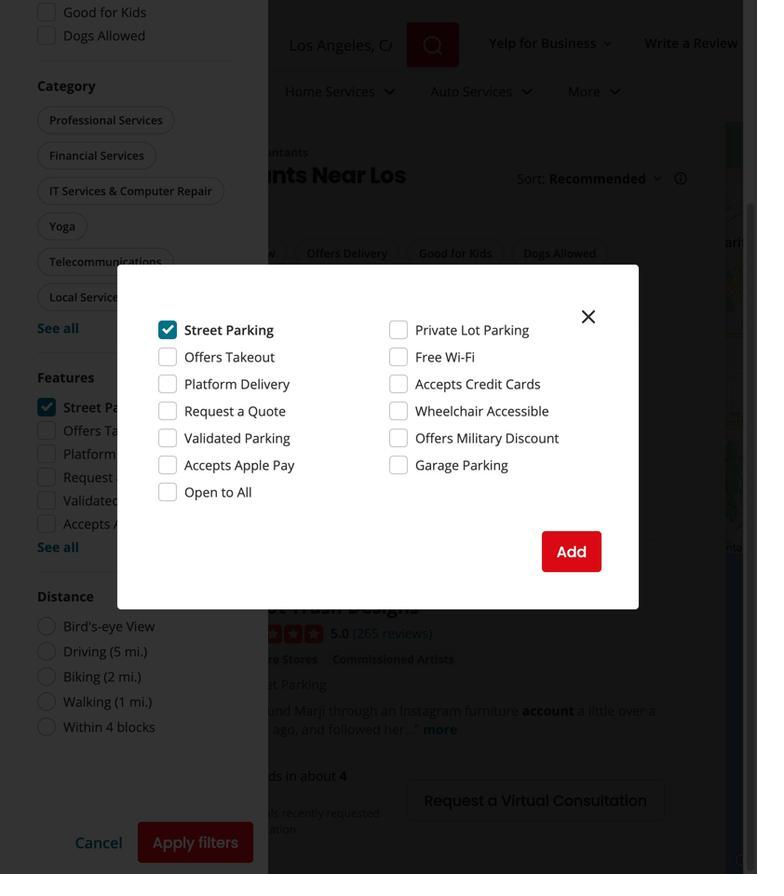 Task type: locate. For each thing, give the bounding box(es) containing it.
garage
[[416, 456, 459, 474]]

2 horizontal spatial street
[[241, 676, 278, 693]]

delivery inside add "dialog"
[[241, 375, 290, 393]]

yelp inside button
[[489, 34, 516, 52]]

accepts up open to all
[[185, 456, 231, 474]]

mi.) right (5
[[125, 643, 147, 660]]

quote down the businesses.
[[127, 468, 165, 486]]

1 vertical spatial open
[[185, 483, 218, 501]]

validated inside add "dialog"
[[185, 429, 241, 447]]

1 horizontal spatial allowed
[[554, 245, 597, 261]]

professional
[[49, 112, 116, 128], [91, 144, 160, 160]]

free price estimates from local tax professionals tell us about your project and get help from sponsored businesses.
[[69, 348, 390, 445]]

top 10 best accountants near los angeles, california
[[37, 160, 406, 221]]

dogs inside button
[[524, 245, 551, 261]]

all inside the "filters" group
[[98, 245, 111, 261]]

2 24 chevron down v2 image from the left
[[604, 81, 627, 103]]

1 vertical spatial dogs
[[524, 245, 551, 261]]

and down 'marji'
[[302, 720, 325, 738]]

platform down estimates
[[185, 375, 237, 393]]

commissioned
[[333, 651, 415, 667]]

good
[[63, 3, 97, 21], [419, 245, 448, 261]]

see all button down local
[[37, 319, 79, 337]]

all down local
[[63, 319, 79, 337]]

cancel button
[[75, 832, 123, 852]]

a little over a year ago, and followed her..."
[[243, 702, 656, 738]]

offers delivery
[[307, 245, 388, 261]]

1 vertical spatial offers takeout
[[63, 422, 154, 439]]

takeout up get
[[226, 348, 275, 366]]

request up the businesses.
[[185, 402, 234, 420]]

accountants inside top 10 best accountants near los angeles, california
[[163, 160, 307, 191]]

dogs allowed up the "close" image
[[524, 245, 597, 261]]

street parking up estimates
[[185, 321, 274, 339]]

request a quote down 'sponsored'
[[63, 468, 165, 486]]

consultation
[[232, 821, 296, 837]]

see all button up "distance"
[[37, 538, 79, 556]]

request left virtual
[[424, 790, 484, 811]]

0 vertical spatial open
[[218, 245, 248, 261]]

0 vertical spatial apple
[[235, 456, 270, 474]]

apple
[[235, 456, 270, 474], [114, 515, 148, 533]]

ago,
[[273, 720, 299, 738]]

0 vertical spatial offers takeout
[[185, 348, 275, 366]]

offers takeout down professionals
[[63, 422, 154, 439]]

dogs allowed inside dogs allowed button
[[524, 245, 597, 261]]

little
[[589, 702, 615, 719]]

1 horizontal spatial good for kids
[[419, 245, 492, 261]]

pay down the started in the left of the page
[[152, 515, 174, 533]]

0 vertical spatial professional
[[49, 112, 116, 128]]

1 horizontal spatial request a quote
[[185, 402, 286, 420]]

0 horizontal spatial accepts
[[63, 515, 110, 533]]

professional services up the computer
[[91, 144, 209, 160]]

2 vertical spatial request
[[424, 790, 484, 811]]

takeout down professionals
[[105, 422, 154, 439]]

about right us
[[111, 408, 147, 426]]

1 vertical spatial validated parking
[[63, 492, 169, 509]]

street down the features
[[63, 398, 101, 416]]

1 vertical spatial pay
[[152, 515, 174, 533]]

1 vertical spatial platform
[[63, 445, 116, 463]]

accepts down free wi-fi
[[416, 375, 462, 393]]

1 vertical spatial all
[[63, 538, 79, 556]]

professional down professional services "button"
[[91, 144, 160, 160]]

apple up open to all
[[235, 456, 270, 474]]

professional services
[[49, 112, 163, 128], [91, 144, 209, 160]]

yelp left 16 chevron right v2 image
[[37, 144, 61, 160]]

1 horizontal spatial about
[[300, 767, 336, 785]]

1 horizontal spatial good
[[419, 245, 448, 261]]

2 see all button from the top
[[37, 538, 79, 556]]

0 horizontal spatial from
[[260, 348, 305, 374]]

0 vertical spatial validated parking
[[185, 429, 290, 447]]

services for auto services link
[[463, 83, 513, 100]]

see down local
[[37, 319, 60, 337]]

auto services link
[[416, 67, 554, 121]]

delivery
[[344, 245, 388, 261], [241, 375, 290, 393], [120, 445, 169, 463]]

0 vertical spatial accepts apple pay
[[185, 456, 295, 474]]

accessible
[[487, 402, 549, 420]]

open left to
[[185, 483, 218, 501]]

0 horizontal spatial allowed
[[98, 27, 146, 44]]

2 see all from the top
[[37, 538, 79, 556]]

24 chevron down v2 image inside auto services link
[[516, 81, 539, 103]]

military
[[457, 429, 502, 447]]

2 all from the top
[[63, 538, 79, 556]]

1 free from the left
[[416, 348, 442, 366]]

24 chevron down v2 image down yelp for business
[[516, 81, 539, 103]]

0 vertical spatial see all
[[37, 319, 79, 337]]

services inside "button"
[[119, 112, 163, 128]]

1 vertical spatial street
[[63, 398, 101, 416]]

1 vertical spatial takeout
[[105, 422, 154, 439]]

platform down 'sponsored'
[[63, 445, 116, 463]]

1 horizontal spatial 24 chevron down v2 image
[[604, 81, 627, 103]]

year
[[243, 720, 270, 738]]

offers right now
[[307, 245, 341, 261]]

1 vertical spatial all
[[237, 483, 252, 501]]

0 vertical spatial 4
[[106, 718, 114, 736]]

1 vertical spatial see
[[37, 538, 60, 556]]

0 vertical spatial see
[[37, 319, 60, 337]]

reviews)
[[383, 624, 433, 642]]

yelp up auto services link
[[489, 34, 516, 52]]

good inside button
[[419, 245, 448, 261]]

parking down offers military discount
[[463, 456, 509, 474]]

good for kids up lot
[[419, 245, 492, 261]]

pay
[[273, 456, 295, 474], [152, 515, 174, 533]]

2 horizontal spatial for
[[520, 34, 538, 52]]

validated parking down get
[[185, 429, 290, 447]]

services for local services button
[[80, 289, 124, 305]]

add dialog
[[0, 0, 758, 874]]

sponsored
[[69, 427, 134, 445]]

mi.) right the "(2"
[[119, 668, 141, 685]]

1 vertical spatial see all button
[[37, 538, 79, 556]]

1 vertical spatial 4
[[340, 767, 347, 785]]

0 horizontal spatial validated
[[63, 492, 120, 509]]

all inside add "dialog"
[[237, 483, 252, 501]]

street down furniture
[[241, 676, 278, 693]]

2 horizontal spatial delivery
[[344, 245, 388, 261]]

1 horizontal spatial delivery
[[241, 375, 290, 393]]

0 horizontal spatial good for kids
[[63, 3, 147, 21]]

open inside button
[[218, 245, 248, 261]]

2 vertical spatial delivery
[[120, 445, 169, 463]]

good for kids
[[63, 3, 147, 21], [419, 245, 492, 261]]

street up estimates
[[185, 321, 223, 339]]

yelp for business
[[489, 34, 597, 52]]

0 vertical spatial about
[[111, 408, 147, 426]]

0 horizontal spatial takeout
[[105, 422, 154, 439]]

allowed up professional services "button"
[[98, 27, 146, 44]]

1 horizontal spatial dogs allowed
[[524, 245, 597, 261]]

mi.) right (1
[[129, 693, 152, 711]]

1 vertical spatial request
[[63, 468, 113, 486]]

financial services button
[[37, 142, 156, 170]]

add
[[557, 541, 587, 562]]

a down 16 trending v2 "image"
[[223, 821, 229, 837]]

0 horizontal spatial request a quote
[[63, 468, 165, 486]]

None search field
[[142, 22, 463, 67]]

0 vertical spatial see all button
[[37, 319, 79, 337]]

takeout inside add "dialog"
[[226, 348, 275, 366]]

1 horizontal spatial accepts
[[185, 456, 231, 474]]

kids
[[121, 3, 147, 21], [470, 245, 492, 261]]

designs
[[348, 593, 419, 619]]

a left virtual
[[488, 790, 498, 811]]

cards
[[506, 375, 541, 393]]

mi.) for driving (5 mi.)
[[125, 643, 147, 660]]

us
[[93, 408, 108, 426]]

free inside add "dialog"
[[416, 348, 442, 366]]

2 vertical spatial street
[[241, 676, 278, 693]]

1 horizontal spatial takeout
[[226, 348, 275, 366]]

a inside "dialog"
[[237, 402, 245, 420]]

accepts apple pay up to
[[185, 456, 295, 474]]

5 star rating image
[[223, 625, 323, 643]]

commissioned artists
[[333, 651, 454, 667]]

street inside add "dialog"
[[185, 321, 223, 339]]

1 horizontal spatial offers takeout
[[185, 348, 275, 366]]

financial
[[49, 148, 97, 163]]

trash
[[291, 593, 343, 619]]

0 vertical spatial accepts
[[416, 375, 462, 393]]

0 horizontal spatial quote
[[127, 468, 165, 486]]

about right in
[[300, 767, 336, 785]]

services for 'it services & computer repair' 'button'
[[62, 183, 106, 198]]

0 horizontal spatial and
[[227, 408, 251, 426]]

all right 1
[[98, 245, 111, 261]]

offers up project at the top left of the page
[[185, 348, 222, 366]]

"i
[[243, 702, 251, 719]]

&
[[109, 183, 117, 198]]

auto services
[[431, 83, 513, 100]]

offers takeout up project at the top left of the page
[[185, 348, 275, 366]]

category
[[37, 77, 96, 95]]

filters
[[199, 832, 239, 853]]

0 horizontal spatial 4
[[106, 718, 114, 736]]

allowed up the "close" image
[[554, 245, 597, 261]]

pay down help
[[273, 456, 295, 474]]

in
[[286, 767, 297, 785]]

and left get
[[227, 408, 251, 426]]

professional up 16 chevron right v2 image
[[49, 112, 116, 128]]

0 vertical spatial platform
[[185, 375, 237, 393]]

1 horizontal spatial for
[[451, 245, 467, 261]]

1 horizontal spatial quote
[[248, 402, 286, 420]]

apply
[[153, 832, 195, 853]]

0 vertical spatial good for kids
[[63, 3, 147, 21]]

group
[[34, 76, 231, 337], [37, 368, 231, 556]]

accepts apple pay down get started
[[63, 515, 174, 533]]

apple down get started
[[114, 515, 148, 533]]

24 chevron down v2 image right more
[[604, 81, 627, 103]]

get started
[[84, 485, 166, 506]]

see all button
[[37, 319, 79, 337], [37, 538, 79, 556]]

0 vertical spatial platform delivery
[[185, 375, 290, 393]]

open inside add "dialog"
[[185, 483, 218, 501]]

quote right project at the top left of the page
[[248, 402, 286, 420]]

0 horizontal spatial kids
[[121, 3, 147, 21]]

0 horizontal spatial for
[[100, 3, 118, 21]]

1 24 chevron down v2 image from the left
[[516, 81, 539, 103]]

and
[[227, 408, 251, 426], [302, 720, 325, 738]]

4
[[106, 718, 114, 736], [340, 767, 347, 785]]

request a quote inside add "dialog"
[[185, 402, 286, 420]]

1 horizontal spatial free
[[416, 348, 442, 366]]

1 vertical spatial request a quote
[[63, 468, 165, 486]]

accountants up open now
[[163, 160, 307, 191]]

0 vertical spatial street parking
[[185, 321, 274, 339]]

request a quote
[[185, 402, 286, 420], [63, 468, 165, 486]]

2 vertical spatial mi.)
[[129, 693, 152, 711]]

eye
[[102, 617, 123, 635]]

get
[[84, 485, 110, 506]]

16 chevron right v2 image
[[69, 145, 84, 160]]

accepts down get
[[63, 515, 110, 533]]

about inside the free price estimates from local tax professionals tell us about your project and get help from sponsored businesses.
[[111, 408, 147, 426]]

mi.) for walking (1 mi.)
[[129, 693, 152, 711]]

commissioned artists button
[[329, 650, 458, 669]]

more link
[[423, 720, 458, 738]]

2 vertical spatial accepts
[[63, 515, 110, 533]]

4 up requested
[[340, 767, 347, 785]]

request inside request a virtual consultation button
[[424, 790, 484, 811]]

parking down get
[[245, 429, 290, 447]]

1 vertical spatial accepts
[[185, 456, 231, 474]]

apple inside add "dialog"
[[235, 456, 270, 474]]

1 vertical spatial good
[[419, 245, 448, 261]]

0 vertical spatial dogs allowed
[[63, 27, 146, 44]]

a left get
[[237, 402, 245, 420]]

good for kids button
[[407, 239, 504, 267]]

delivery down los
[[344, 245, 388, 261]]

artists
[[417, 651, 454, 667]]

24 chevron down v2 image
[[516, 81, 539, 103], [604, 81, 627, 103]]

1 vertical spatial platform delivery
[[63, 445, 169, 463]]

1 vertical spatial see all
[[37, 538, 79, 556]]

professional services button
[[37, 106, 175, 134]]

validated down 'sponsored'
[[63, 492, 120, 509]]

a right write
[[683, 34, 690, 52]]

account
[[523, 702, 575, 719]]

1 horizontal spatial open
[[218, 245, 248, 261]]

24 chevron down v2 image inside more link
[[604, 81, 627, 103]]

delivery down the businesses.
[[120, 445, 169, 463]]

open
[[218, 245, 248, 261], [185, 483, 218, 501]]

platform delivery down 'sponsored'
[[63, 445, 169, 463]]

0 horizontal spatial about
[[111, 408, 147, 426]]

more
[[423, 720, 458, 738]]

1 vertical spatial dogs allowed
[[524, 245, 597, 261]]

free for wi-
[[416, 348, 442, 366]]

1 vertical spatial and
[[302, 720, 325, 738]]

driving (5 mi.)
[[63, 643, 147, 660]]

street parking up 'sponsored'
[[63, 398, 153, 416]]

local services button
[[37, 283, 136, 311]]

request inside group
[[63, 468, 113, 486]]

request inside add "dialog"
[[185, 402, 234, 420]]

validated
[[185, 429, 241, 447], [63, 492, 120, 509]]

1 all from the top
[[63, 319, 79, 337]]

a inside 8 locals recently requested a consultation
[[223, 821, 229, 837]]

local
[[49, 289, 77, 305]]

1 horizontal spatial pay
[[273, 456, 295, 474]]

0 vertical spatial takeout
[[226, 348, 275, 366]]

professional services up financial services
[[49, 112, 163, 128]]

estimates
[[163, 348, 256, 374]]

accountants link
[[238, 144, 309, 160]]

a inside button
[[488, 790, 498, 811]]

1 vertical spatial accepts apple pay
[[63, 515, 174, 533]]

all
[[98, 245, 111, 261], [237, 483, 252, 501]]

dogs allowed up the category
[[63, 27, 146, 44]]

1 horizontal spatial street
[[185, 321, 223, 339]]

validated down project at the top left of the page
[[185, 429, 241, 447]]

services inside 'button'
[[62, 183, 106, 198]]

accepts credit cards
[[416, 375, 541, 393]]

all up "distance"
[[63, 538, 79, 556]]

from left the local
[[260, 348, 305, 374]]

see all up "distance"
[[37, 538, 79, 556]]

see all for features
[[37, 538, 79, 556]]

dogs down sort:
[[524, 245, 551, 261]]

validated parking down 'sponsored'
[[63, 492, 169, 509]]

street parking down "furniture stores" button
[[241, 676, 327, 693]]

all right to
[[237, 483, 252, 501]]

2 see from the top
[[37, 538, 60, 556]]

for inside button
[[451, 245, 467, 261]]

1 vertical spatial delivery
[[241, 375, 290, 393]]

1 see from the top
[[37, 319, 60, 337]]

offers inside button
[[307, 245, 341, 261]]

0 horizontal spatial apple
[[114, 515, 148, 533]]

1 horizontal spatial dogs
[[524, 245, 551, 261]]

professional inside "button"
[[49, 112, 116, 128]]

quote inside add "dialog"
[[248, 402, 286, 420]]

search image
[[422, 35, 445, 57]]

stores
[[283, 651, 318, 667]]

0 vertical spatial delivery
[[344, 245, 388, 261]]

0 horizontal spatial delivery
[[120, 445, 169, 463]]

24 chevron down v2 image for auto services
[[516, 81, 539, 103]]

open left now
[[218, 245, 248, 261]]

wi-
[[446, 348, 465, 366]]

through
[[329, 702, 378, 719]]

furniture stores link
[[223, 650, 321, 669]]

1 vertical spatial professional
[[91, 144, 160, 160]]

all
[[63, 319, 79, 337], [63, 538, 79, 556]]

1 horizontal spatial kids
[[470, 245, 492, 261]]

close image
[[578, 306, 600, 328]]

(265
[[353, 624, 379, 642]]

1 horizontal spatial accepts apple pay
[[185, 456, 295, 474]]

good up the category
[[63, 3, 97, 21]]

16 info v2 image
[[674, 171, 689, 186]]

see all down local
[[37, 319, 79, 337]]

option group
[[37, 587, 231, 739]]

1 vertical spatial good for kids
[[419, 245, 492, 261]]

see up "distance"
[[37, 538, 60, 556]]

open for open now
[[218, 245, 248, 261]]

4 down walking (1 mi.)
[[106, 718, 114, 736]]

1 vertical spatial for
[[520, 34, 538, 52]]

platform delivery inside add "dialog"
[[185, 375, 290, 393]]

furniture
[[465, 702, 519, 719]]

group containing features
[[37, 368, 231, 556]]

1 see all button from the top
[[37, 319, 79, 337]]

quote
[[248, 402, 286, 420], [127, 468, 165, 486]]

platform delivery down estimates
[[185, 375, 290, 393]]

1 see all from the top
[[37, 319, 79, 337]]

telecommunications
[[49, 254, 162, 269]]

offers delivery button
[[295, 239, 400, 267]]

good up "private"
[[419, 245, 448, 261]]

0 vertical spatial dogs
[[63, 27, 94, 44]]

apply filters
[[153, 832, 239, 853]]

dogs up the category
[[63, 27, 94, 44]]

option group containing distance
[[37, 587, 231, 739]]

free left the price
[[69, 348, 109, 374]]

0 vertical spatial pay
[[273, 456, 295, 474]]

2 free from the left
[[69, 348, 109, 374]]

see for category
[[37, 319, 60, 337]]

request a quote down estimates
[[185, 402, 286, 420]]

1 horizontal spatial and
[[302, 720, 325, 738]]

from right help
[[307, 408, 336, 426]]

delivery up get
[[241, 375, 290, 393]]

local services
[[49, 289, 124, 305]]

request down 'sponsored'
[[63, 468, 113, 486]]

see all
[[37, 319, 79, 337], [37, 538, 79, 556]]

validated parking inside add "dialog"
[[185, 429, 290, 447]]

free left wi-
[[416, 348, 442, 366]]

free inside the free price estimates from local tax professionals tell us about your project and get help from sponsored businesses.
[[69, 348, 109, 374]]

5.0 link
[[331, 622, 349, 642]]

yelp for yelp for business
[[489, 34, 516, 52]]

good for kids up the category
[[63, 3, 147, 21]]



Task type: vqa. For each thing, say whether or not it's contained in the screenshot.
Good for Kids inside the button
yes



Task type: describe. For each thing, give the bounding box(es) containing it.
1 vertical spatial professional services
[[91, 144, 209, 160]]

wheelchair
[[416, 402, 484, 420]]

0 horizontal spatial good
[[63, 3, 97, 21]]

0 vertical spatial allowed
[[98, 27, 146, 44]]

0 horizontal spatial pay
[[152, 515, 174, 533]]

its not trash designs
[[223, 593, 419, 619]]

walking
[[63, 693, 111, 711]]

furniture stores button
[[223, 650, 321, 669]]

16 trending v2 image
[[223, 806, 238, 821]]

0 horizontal spatial platform
[[63, 445, 116, 463]]

filters group
[[37, 239, 612, 268]]

parking up estimates
[[226, 321, 274, 339]]

wheelchair accessible
[[416, 402, 549, 420]]

apply filters button
[[138, 822, 253, 863]]

offers military discount
[[416, 429, 559, 447]]

help
[[277, 408, 303, 426]]

4 inside option group
[[106, 718, 114, 736]]

accepts apple pay inside add "dialog"
[[185, 456, 295, 474]]

it services & computer repair button
[[37, 177, 224, 205]]

garage parking
[[416, 456, 509, 474]]

0 vertical spatial kids
[[121, 3, 147, 21]]

los
[[370, 160, 406, 191]]

hours
[[223, 786, 260, 803]]

local
[[308, 348, 353, 374]]

telecommunications button
[[37, 248, 174, 276]]

home
[[285, 83, 322, 100]]

requested
[[327, 805, 380, 820]]

map region
[[520, 73, 758, 874]]

virtual
[[502, 790, 550, 811]]

see for features
[[37, 538, 60, 556]]

16 filter v2 image
[[53, 247, 68, 262]]

(265 reviews)
[[353, 624, 433, 642]]

write a review link
[[638, 26, 746, 60]]

parking down "stores"
[[281, 676, 327, 693]]

see all button for features
[[37, 538, 79, 556]]

furniture
[[226, 651, 280, 667]]

(1
[[115, 693, 126, 711]]

and inside the free price estimates from local tax professionals tell us about your project and get help from sponsored businesses.
[[227, 408, 251, 426]]

services for home services link
[[326, 83, 375, 100]]

all for category
[[63, 319, 79, 337]]

business categories element
[[142, 67, 758, 121]]

discount
[[506, 429, 559, 447]]

24 chevron down v2 image
[[379, 81, 401, 103]]

cancel
[[75, 832, 123, 852]]

lot
[[461, 321, 480, 339]]

private
[[416, 321, 458, 339]]

1 vertical spatial from
[[307, 408, 336, 426]]

1 vertical spatial street parking
[[63, 398, 153, 416]]

instagram
[[400, 702, 461, 719]]

5.0
[[331, 624, 349, 642]]

0 horizontal spatial street
[[63, 398, 101, 416]]

professional services inside "button"
[[49, 112, 163, 128]]

features
[[37, 369, 94, 386]]

open now
[[218, 245, 275, 261]]

financial services
[[49, 148, 144, 163]]

biking (2 mi.)
[[63, 668, 141, 685]]

platform inside add "dialog"
[[185, 375, 237, 393]]

see all for category
[[37, 319, 79, 337]]

4 inside 4 hours
[[340, 767, 347, 785]]

2 vertical spatial street parking
[[241, 676, 327, 693]]

allowed inside button
[[554, 245, 597, 261]]

takeout inside group
[[105, 422, 154, 439]]

1 vertical spatial about
[[300, 767, 336, 785]]

kids inside button
[[470, 245, 492, 261]]

0 horizontal spatial validated parking
[[63, 492, 169, 509]]

driving
[[63, 643, 106, 660]]

parking right lot
[[484, 321, 530, 339]]

for inside button
[[520, 34, 538, 52]]

professional services link
[[91, 144, 209, 160]]

best
[[110, 160, 158, 191]]

0 vertical spatial for
[[100, 3, 118, 21]]

found
[[255, 702, 291, 719]]

1 all
[[84, 245, 111, 261]]

(5
[[110, 643, 121, 660]]

offers up garage
[[416, 429, 453, 447]]

price
[[112, 348, 159, 374]]

good for kids inside button
[[419, 245, 492, 261]]

to
[[221, 483, 234, 501]]

all for features
[[63, 538, 79, 556]]

a right over
[[649, 702, 656, 719]]

1 vertical spatial apple
[[114, 515, 148, 533]]

offers down the features
[[63, 422, 101, 439]]

free for price
[[69, 348, 109, 374]]

now
[[251, 245, 275, 261]]

offers takeout inside add "dialog"
[[185, 348, 275, 366]]

more link
[[554, 67, 642, 121]]

not
[[251, 593, 286, 619]]

her..."
[[384, 720, 420, 738]]

write a review
[[645, 34, 738, 52]]

sort:
[[517, 170, 546, 187]]

yelp for yelp link
[[37, 144, 61, 160]]

distance
[[37, 588, 94, 605]]

1 vertical spatial validated
[[63, 492, 120, 509]]

16 chevron down v2 image
[[601, 36, 615, 51]]

business
[[541, 34, 597, 52]]

responds in about
[[223, 767, 340, 785]]

its not trash designs link
[[223, 593, 419, 619]]

google image
[[731, 850, 758, 874]]

0 horizontal spatial offers takeout
[[63, 422, 154, 439]]

services for professional services "button"
[[119, 112, 163, 128]]

free price estimates from local tax professionals image
[[520, 370, 613, 463]]

it services & computer repair
[[49, 183, 212, 198]]

yoga
[[49, 219, 76, 234]]

furniture stores
[[226, 651, 318, 667]]

1
[[84, 246, 89, 259]]

a left little
[[578, 702, 585, 719]]

open for open to all
[[185, 483, 218, 501]]

request a virtual consultation
[[424, 790, 648, 811]]

get
[[254, 408, 273, 426]]

top
[[37, 160, 79, 191]]

see all button for category
[[37, 319, 79, 337]]

8
[[241, 805, 247, 820]]

0 horizontal spatial dogs
[[63, 27, 94, 44]]

and inside a little over a year ago, and followed her..."
[[302, 720, 325, 738]]

free wi-fi
[[416, 348, 475, 366]]

parking up 'sponsored'
[[105, 398, 153, 416]]

responds
[[223, 767, 282, 785]]

pay inside add "dialog"
[[273, 456, 295, 474]]

a right get
[[116, 468, 124, 486]]

"i found marji through an instagram furniture account
[[243, 702, 575, 719]]

its
[[223, 593, 246, 619]]

its not trash designs image
[[61, 593, 200, 733]]

computer
[[120, 183, 174, 198]]

home services
[[285, 83, 375, 100]]

california
[[138, 190, 249, 221]]

parking right get
[[124, 492, 169, 509]]

private lot parking
[[416, 321, 530, 339]]

request a virtual consultation button
[[407, 780, 665, 821]]

2 horizontal spatial accepts
[[416, 375, 462, 393]]

over
[[619, 702, 646, 719]]

delivery inside button
[[344, 245, 388, 261]]

professionals
[[69, 374, 193, 401]]

mi.) for biking (2 mi.)
[[119, 668, 141, 685]]

1 vertical spatial quote
[[127, 468, 165, 486]]

street parking inside add "dialog"
[[185, 321, 274, 339]]

home services link
[[270, 67, 416, 121]]

add button
[[542, 531, 602, 572]]

project
[[181, 408, 224, 426]]

fi
[[465, 348, 475, 366]]

write
[[645, 34, 679, 52]]

accountants down home
[[238, 144, 309, 160]]

bird's-eye view
[[63, 617, 155, 635]]

0 horizontal spatial dogs allowed
[[63, 27, 146, 44]]

platform delivery inside group
[[63, 445, 169, 463]]

consultation
[[553, 790, 648, 811]]

open to all
[[185, 483, 252, 501]]

group containing category
[[34, 76, 231, 337]]

(265 reviews) link
[[353, 622, 433, 642]]

services for "financial services" button
[[100, 148, 144, 163]]

24 chevron down v2 image for more
[[604, 81, 627, 103]]

10
[[83, 160, 105, 191]]



